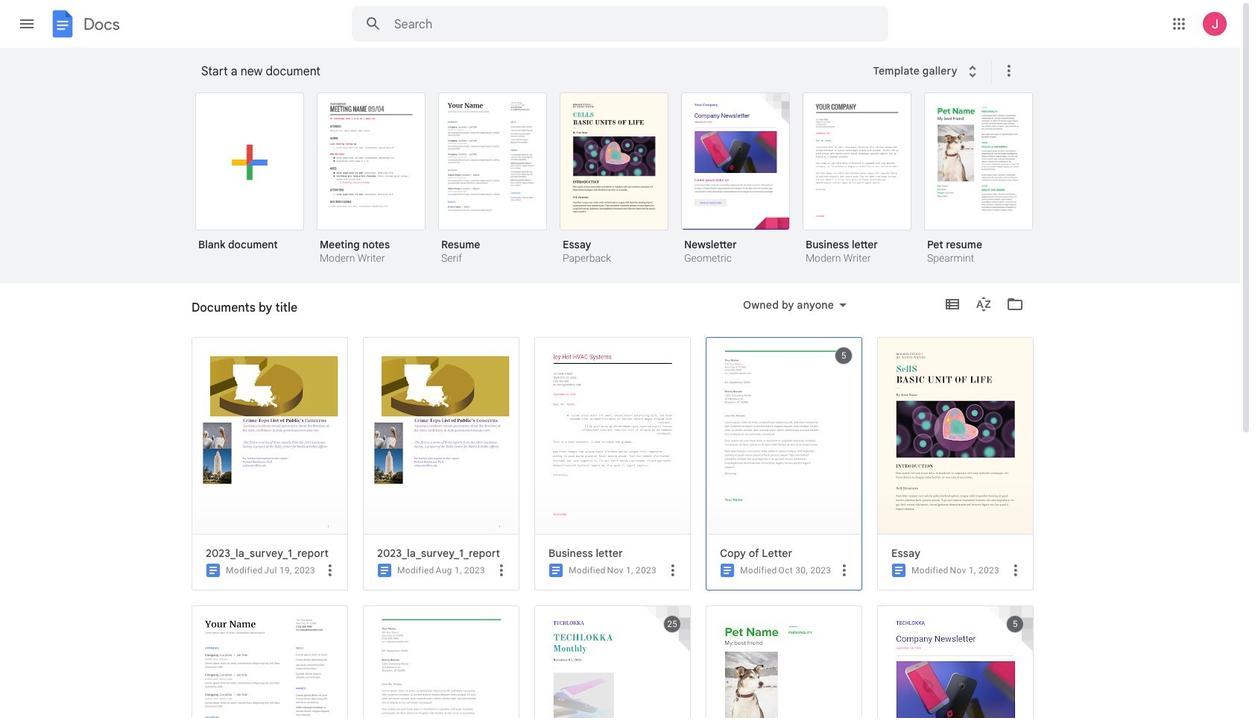 Task type: locate. For each thing, give the bounding box(es) containing it.
option
[[195, 92, 304, 262], [317, 92, 426, 266], [439, 92, 547, 266], [560, 92, 669, 266], [682, 92, 791, 266], [803, 92, 912, 266], [925, 92, 1034, 266], [192, 337, 348, 591], [363, 337, 520, 591], [535, 337, 691, 591], [706, 337, 863, 591], [878, 337, 1034, 591]]

more actions. popup button. image right last opened by me oct 30, 2023 element
[[836, 561, 854, 579]]

2 2023_la_survey_1_report google docs element from the left
[[377, 547, 513, 560]]

2 medium image from the left
[[719, 562, 737, 579]]

0 horizontal spatial last opened by me nov 1, 2023 element
[[608, 565, 657, 576]]

1 horizontal spatial more actions. popup button. image
[[664, 561, 682, 579]]

essay google docs element
[[892, 547, 1028, 560]]

template gallery image
[[964, 63, 982, 81]]

more actions. image
[[998, 62, 1019, 80]]

last opened by me nov 1, 2023 element for business letter google docs element
[[608, 565, 657, 576]]

0 horizontal spatial more actions. popup button. image
[[493, 561, 511, 579]]

medium image
[[376, 562, 394, 579], [719, 562, 737, 579]]

1 horizontal spatial more actions. popup button. image
[[1008, 561, 1025, 579]]

more actions. popup button. image for business letter google docs element
[[664, 561, 682, 579]]

2023_la_survey_1_report google docs element up "last opened by me aug 1, 2023" element
[[377, 547, 513, 560]]

0 horizontal spatial medium image
[[204, 562, 222, 579]]

2 last opened by me nov 1, 2023 element from the left
[[951, 565, 1000, 576]]

last opened by me nov 1, 2023 element down essay google docs element
[[951, 565, 1000, 576]]

3 medium image from the left
[[890, 562, 908, 579]]

more actions. popup button. image for last opened by me nov 1, 2023 element related to essay google docs element
[[1008, 561, 1025, 579]]

medium image for last opened by me oct 30, 2023 element
[[719, 562, 737, 579]]

1 vertical spatial list box
[[192, 337, 1049, 718]]

last opened by me nov 1, 2023 element
[[608, 565, 657, 576], [951, 565, 1000, 576]]

more actions. popup button. image right "last opened by me aug 1, 2023" element
[[493, 561, 511, 579]]

0 horizontal spatial more actions. popup button. image
[[321, 561, 339, 579]]

2 horizontal spatial more actions. popup button. image
[[836, 561, 854, 579]]

1 medium image from the left
[[376, 562, 394, 579]]

2023_la_survey_1_report google docs element up last opened by me jul 19, 2023 element
[[206, 547, 342, 560]]

medium image
[[204, 562, 222, 579], [547, 562, 565, 579], [890, 562, 908, 579]]

list view image
[[944, 295, 962, 313]]

list box
[[195, 89, 1053, 284], [192, 337, 1049, 718]]

1 horizontal spatial 2023_la_survey_1_report google docs element
[[377, 547, 513, 560]]

2 more actions. popup button. image from the left
[[664, 561, 682, 579]]

heading
[[201, 48, 864, 95], [192, 283, 298, 331]]

2023_la_survey_1_report google docs element
[[206, 547, 342, 560], [377, 547, 513, 560]]

more actions. popup button. image down essay google docs element
[[1008, 561, 1025, 579]]

1 2023_la_survey_1_report google docs element from the left
[[206, 547, 342, 560]]

Search bar text field
[[395, 17, 852, 32]]

0 horizontal spatial 2023_la_survey_1_report google docs element
[[206, 547, 342, 560]]

business letter google docs element
[[549, 547, 685, 560]]

1 medium image from the left
[[204, 562, 222, 579]]

None search field
[[352, 6, 889, 42]]

more actions. popup button. image
[[493, 561, 511, 579], [664, 561, 682, 579], [836, 561, 854, 579]]

1 more actions. popup button. image from the left
[[321, 561, 339, 579]]

more actions. popup button. image right last opened by me jul 19, 2023 element
[[321, 561, 339, 579]]

main menu image
[[18, 15, 36, 33]]

2 horizontal spatial medium image
[[890, 562, 908, 579]]

more actions. popup button. image down business letter google docs element
[[664, 561, 682, 579]]

last opened by me nov 1, 2023 element down business letter google docs element
[[608, 565, 657, 576]]

1 horizontal spatial medium image
[[719, 562, 737, 579]]

medium image for "last opened by me aug 1, 2023" element
[[376, 562, 394, 579]]

more actions. popup button. image for "last opened by me aug 1, 2023" element 2023_la_survey_1_report google docs element
[[493, 561, 511, 579]]

1 more actions. popup button. image from the left
[[493, 561, 511, 579]]

3 more actions. popup button. image from the left
[[836, 561, 854, 579]]

1 horizontal spatial medium image
[[547, 562, 565, 579]]

2 more actions. popup button. image from the left
[[1008, 561, 1025, 579]]

last opened by me nov 1, 2023 element for essay google docs element
[[951, 565, 1000, 576]]

1 horizontal spatial last opened by me nov 1, 2023 element
[[951, 565, 1000, 576]]

more actions. popup button. image
[[321, 561, 339, 579], [1008, 561, 1025, 579]]

search image
[[359, 9, 389, 39]]

1 last opened by me nov 1, 2023 element from the left
[[608, 565, 657, 576]]

2 medium image from the left
[[547, 562, 565, 579]]

0 horizontal spatial medium image
[[376, 562, 394, 579]]



Task type: describe. For each thing, give the bounding box(es) containing it.
more actions. popup button. image for last opened by me jul 19, 2023 element
[[321, 561, 339, 579]]

1 vertical spatial heading
[[192, 283, 298, 331]]

last opened by me jul 19, 2023 element
[[264, 565, 316, 576]]

medium image for last opened by me nov 1, 2023 element related to essay google docs element
[[890, 562, 908, 579]]

more actions. popup button. image for copy of letter google docs "element"
[[836, 561, 854, 579]]

0 vertical spatial list box
[[195, 89, 1053, 284]]

last opened by me aug 1, 2023 element
[[436, 565, 486, 576]]

copy of letter google docs element
[[720, 547, 856, 560]]

last opened by me oct 30, 2023 element
[[779, 565, 832, 576]]

0 vertical spatial heading
[[201, 48, 864, 95]]

2023_la_survey_1_report google docs element for last opened by me jul 19, 2023 element
[[206, 547, 342, 560]]

2023_la_survey_1_report google docs element for "last opened by me aug 1, 2023" element
[[377, 547, 513, 560]]

medium image for last opened by me nov 1, 2023 element for business letter google docs element
[[547, 562, 565, 579]]

medium image for last opened by me jul 19, 2023 element
[[204, 562, 222, 579]]



Task type: vqa. For each thing, say whether or not it's contained in the screenshot.
bottom Heading
yes



